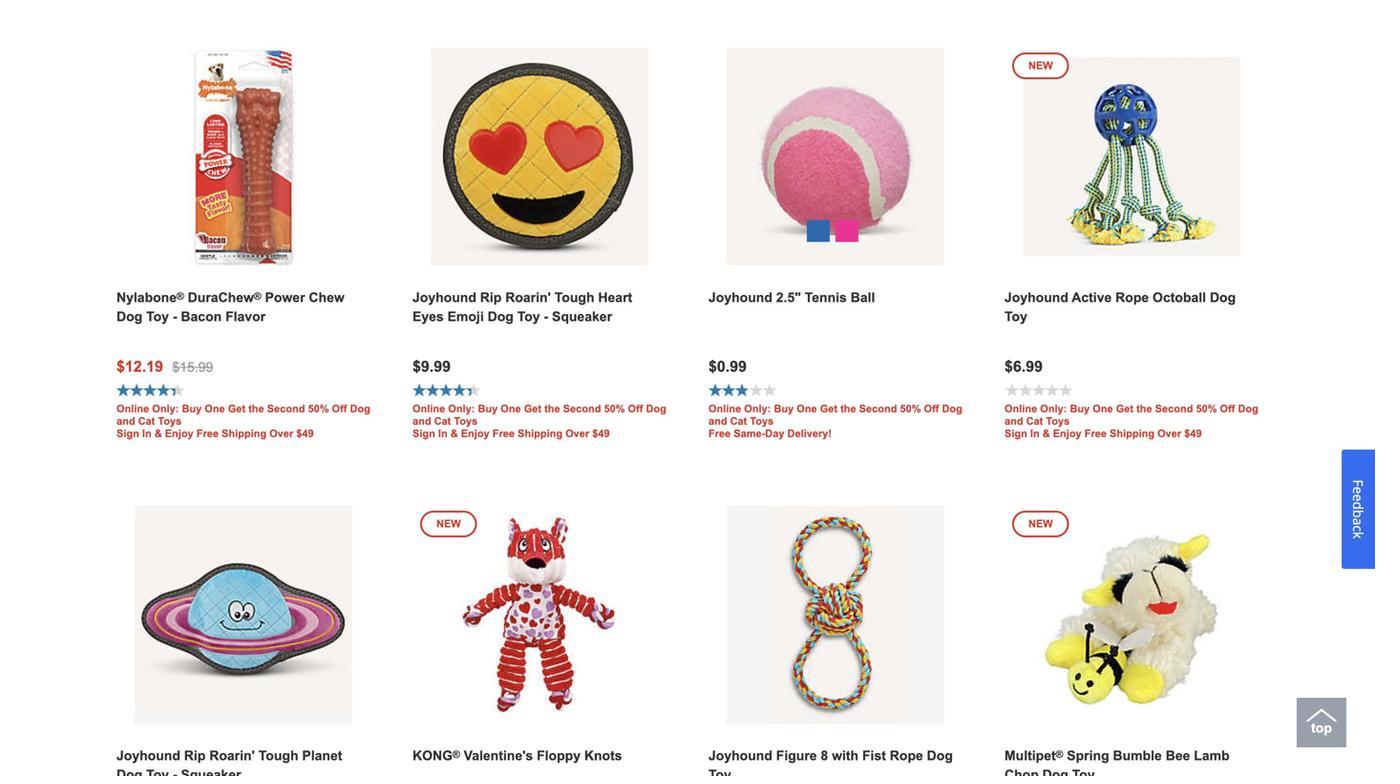 Task type: vqa. For each thing, say whether or not it's contained in the screenshot.
Shipping to the right
yes



Task type: describe. For each thing, give the bounding box(es) containing it.
bee
[[1166, 748, 1190, 763]]

shipping for nylabone
[[222, 428, 266, 440]]

joyhound for joyhound active rope octoball dog toy
[[1005, 290, 1068, 305]]

dog inside power chew dog toy - bacon flavor
[[117, 309, 142, 324]]

off for nylabone
[[332, 403, 347, 415]]

joyhound rip roarin' tough planet dog toy - squeaker
[[117, 748, 342, 776]]

3 & from the left
[[1043, 428, 1050, 440]]

b
[[1349, 510, 1368, 518]]

$49 for joyhound rip roarin' tough heart eyes emoji dog toy - squeaker
[[592, 428, 610, 440]]

heart
[[598, 290, 632, 305]]

dog inside joyhound rip roarin' tough heart eyes emoji dog toy - squeaker
[[488, 309, 514, 324]]

d
[[1349, 502, 1368, 510]]

dog inside spring bumble bee lamb chop dog toy
[[1042, 768, 1068, 776]]

the for joyhound 2.5" tennis ball
[[840, 403, 856, 415]]

lamb
[[1194, 748, 1230, 763]]

4 free from the left
[[1085, 428, 1107, 440]]

multipet
[[1005, 748, 1056, 763]]

4 the from the left
[[1137, 403, 1152, 415]]

f e e d b a c k
[[1349, 480, 1368, 539]]

4 only: from the left
[[1040, 403, 1067, 415]]

3 enjoy from the left
[[1053, 428, 1082, 440]]

4 online from the left
[[1005, 403, 1037, 415]]

rope inside joyhound figure 8 with fist rope dog toy
[[890, 748, 923, 763]]

f e e d b a c k button
[[1342, 450, 1375, 569]]

4 and from the left
[[1005, 415, 1023, 427]]

joyhound rip roarin' tough heart eyes emoji dog toy - squeaker
[[413, 290, 632, 324]]

$12.19
[[117, 358, 163, 375]]

4 get from the left
[[1116, 403, 1134, 415]]

$49 for nylabone
[[296, 428, 314, 440]]

and for nylabone
[[117, 415, 135, 427]]

online for joyhound 2.5" tennis ball
[[709, 403, 741, 415]]

buy for joyhound rip roarin' tough heart eyes emoji dog toy - squeaker
[[478, 403, 498, 415]]

buy for nylabone
[[182, 403, 202, 415]]

tough for heart
[[555, 290, 594, 305]]

in for nylabone
[[142, 428, 152, 440]]

one for joyhound rip roarin' tough heart eyes emoji dog toy - squeaker
[[501, 403, 521, 415]]

joyhound rip roarin' tough planet dog toy - squeaker link
[[95, 474, 392, 776]]

toy inside joyhound figure 8 with fist rope dog toy
[[709, 768, 731, 776]]

shipping for joyhound rip roarin' tough heart eyes emoji dog toy - squeaker
[[518, 428, 563, 440]]

toy inside joyhound rip roarin' tough heart eyes emoji dog toy - squeaker
[[517, 309, 540, 324]]

3 shipping from the left
[[1110, 428, 1155, 440]]

$12.19 $15.99
[[117, 358, 213, 375]]

the for nylabone
[[248, 403, 264, 415]]

toy inside joyhound active rope octoball dog toy
[[1005, 309, 1027, 324]]

$15.99
[[172, 360, 213, 375]]

$6.99
[[1005, 358, 1043, 375]]

roarin' for squeaker
[[209, 748, 255, 763]]

get for joyhound rip roarin' tough heart eyes emoji dog toy - squeaker
[[524, 403, 542, 415]]

c
[[1349, 525, 1368, 532]]

flavor
[[225, 309, 266, 324]]

® for kong
[[453, 749, 460, 760]]

4 50% from the left
[[1196, 403, 1217, 415]]

buy for joyhound 2.5" tennis ball
[[774, 403, 794, 415]]

cat for joyhound rip roarin' tough heart eyes emoji dog toy - squeaker
[[434, 415, 451, 427]]

50% for nylabone
[[308, 403, 329, 415]]

2 e from the top
[[1349, 494, 1368, 502]]

cat for joyhound 2.5" tennis ball
[[730, 415, 747, 427]]

1 free from the left
[[196, 428, 219, 440]]

nylabone ® durachew ®
[[117, 290, 261, 305]]

power chew dog toy - bacon flavor
[[117, 290, 345, 324]]

& for nylabone
[[154, 428, 162, 440]]

joyhound figure 8 with fist rope dog toy
[[709, 748, 953, 776]]

2.5"
[[776, 290, 801, 305]]

k
[[1349, 532, 1368, 539]]

bacon
[[181, 309, 222, 324]]

1 e from the top
[[1349, 487, 1368, 494]]

a
[[1349, 518, 1368, 525]]

dog inside online only: buy one get the second 50% off dog and cat toys free same-day delivery!
[[942, 403, 962, 415]]

4 buy from the left
[[1070, 403, 1090, 415]]

planet
[[302, 748, 342, 763]]

rope inside joyhound active rope octoball dog toy
[[1116, 290, 1149, 305]]

joyhound active rope octoball dog toy
[[1005, 290, 1236, 324]]

in for joyhound rip roarin' tough heart eyes emoji dog toy - squeaker
[[438, 428, 448, 440]]

toy inside power chew dog toy - bacon flavor
[[146, 309, 169, 324]]

day
[[765, 428, 784, 440]]

enjoy for joyhound rip roarin' tough heart eyes emoji dog toy - squeaker
[[461, 428, 490, 440]]

3 over from the left
[[1158, 428, 1181, 440]]



Task type: locate. For each thing, give the bounding box(es) containing it.
rip
[[480, 290, 502, 305], [184, 748, 206, 763]]

sign
[[117, 428, 139, 440], [413, 428, 435, 440], [1005, 428, 1027, 440]]

and
[[117, 415, 135, 427], [413, 415, 431, 427], [709, 415, 727, 427], [1005, 415, 1023, 427]]

sign for joyhound rip roarin' tough heart eyes emoji dog toy - squeaker
[[413, 428, 435, 440]]

second
[[267, 403, 305, 415], [563, 403, 601, 415], [859, 403, 897, 415], [1155, 403, 1193, 415]]

joyhound inside joyhound rip roarin' tough heart eyes emoji dog toy - squeaker
[[413, 290, 476, 305]]

joyhound for joyhound rip roarin' tough heart eyes emoji dog toy - squeaker
[[413, 290, 476, 305]]

rip inside joyhound rip roarin' tough planet dog toy - squeaker
[[184, 748, 206, 763]]

1 horizontal spatial sign
[[413, 428, 435, 440]]

- inside joyhound rip roarin' tough planet dog toy - squeaker
[[173, 768, 177, 776]]

octoball
[[1153, 290, 1206, 305]]

tough inside joyhound rip roarin' tough heart eyes emoji dog toy - squeaker
[[555, 290, 594, 305]]

1 50% from the left
[[308, 403, 329, 415]]

knots
[[584, 748, 622, 763]]

spring
[[1067, 748, 1109, 763]]

3 buy from the left
[[774, 403, 794, 415]]

&
[[154, 428, 162, 440], [450, 428, 458, 440], [1043, 428, 1050, 440]]

tough left planet
[[259, 748, 298, 763]]

tough for planet
[[259, 748, 298, 763]]

online for nylabone
[[117, 403, 149, 415]]

new for kong
[[436, 518, 461, 530]]

0 horizontal spatial $49
[[296, 428, 314, 440]]

2 in from the left
[[438, 428, 448, 440]]

online down $9.99
[[413, 403, 445, 415]]

toys
[[158, 415, 182, 427], [454, 415, 478, 427], [750, 415, 774, 427], [1046, 415, 1070, 427]]

chew
[[309, 290, 345, 305]]

2 shipping from the left
[[518, 428, 563, 440]]

get for nylabone
[[228, 403, 246, 415]]

$49
[[296, 428, 314, 440], [592, 428, 610, 440], [1184, 428, 1202, 440]]

joyhound 2.5" tennis ball
[[709, 290, 875, 305]]

roarin'
[[505, 290, 551, 305], [209, 748, 255, 763]]

and for joyhound rip roarin' tough heart eyes emoji dog toy - squeaker
[[413, 415, 431, 427]]

1 second from the left
[[267, 403, 305, 415]]

1 horizontal spatial rope
[[1116, 290, 1149, 305]]

e
[[1349, 487, 1368, 494], [1349, 494, 1368, 502]]

over for joyhound rip roarin' tough heart eyes emoji dog toy - squeaker
[[565, 428, 589, 440]]

0 horizontal spatial roarin'
[[209, 748, 255, 763]]

joyhound inside joyhound active rope octoball dog toy
[[1005, 290, 1068, 305]]

toy inside joyhound rip roarin' tough planet dog toy - squeaker
[[146, 768, 169, 776]]

spring bumble bee lamb chop dog toy
[[1005, 748, 1230, 776]]

sign for nylabone
[[117, 428, 139, 440]]

2 horizontal spatial sign
[[1005, 428, 1027, 440]]

0 vertical spatial roarin'
[[505, 290, 551, 305]]

& down $9.99
[[450, 428, 458, 440]]

chop
[[1005, 768, 1039, 776]]

valentine's
[[464, 748, 533, 763]]

one for joyhound 2.5" tennis ball
[[797, 403, 817, 415]]

kong
[[413, 748, 453, 763]]

2 horizontal spatial $49
[[1184, 428, 1202, 440]]

1 one from the left
[[205, 403, 225, 415]]

1 enjoy from the left
[[165, 428, 194, 440]]

second for joyhound rip roarin' tough heart eyes emoji dog toy - squeaker
[[563, 403, 601, 415]]

1 online from the left
[[117, 403, 149, 415]]

one inside online only: buy one get the second 50% off dog and cat toys free same-day delivery!
[[797, 403, 817, 415]]

only: inside online only: buy one get the second 50% off dog and cat toys free same-day delivery!
[[744, 403, 771, 415]]

1 vertical spatial squeaker
[[181, 768, 241, 776]]

get inside online only: buy one get the second 50% off dog and cat toys free same-day delivery!
[[820, 403, 838, 415]]

& for joyhound rip roarin' tough heart eyes emoji dog toy - squeaker
[[450, 428, 458, 440]]

joyhound inside joyhound rip roarin' tough planet dog toy - squeaker
[[117, 748, 180, 763]]

online down $6.99
[[1005, 403, 1037, 415]]

3 online from the left
[[709, 403, 741, 415]]

2 only: from the left
[[448, 403, 475, 415]]

delivery!
[[787, 428, 832, 440]]

in down $6.99
[[1030, 428, 1040, 440]]

1 get from the left
[[228, 403, 246, 415]]

1 cat from the left
[[138, 415, 155, 427]]

e down f
[[1349, 494, 1368, 502]]

buy
[[182, 403, 202, 415], [478, 403, 498, 415], [774, 403, 794, 415], [1070, 403, 1090, 415]]

tennis
[[805, 290, 847, 305]]

3 in from the left
[[1030, 428, 1040, 440]]

2 cat from the left
[[434, 415, 451, 427]]

same-
[[734, 428, 765, 440]]

in down the $12.19
[[142, 428, 152, 440]]

enjoy for nylabone
[[165, 428, 194, 440]]

cat for nylabone
[[138, 415, 155, 427]]

e up d
[[1349, 487, 1368, 494]]

1 online only: buy one get the second 50% off dog and cat toys sign in & enjoy free shipping over $49 from the left
[[117, 403, 370, 440]]

$0.99
[[709, 358, 747, 375]]

second inside online only: buy one get the second 50% off dog and cat toys free same-day delivery!
[[859, 403, 897, 415]]

the inside online only: buy one get the second 50% off dog and cat toys free same-day delivery!
[[840, 403, 856, 415]]

2 online only: buy one get the second 50% off dog and cat toys sign in & enjoy free shipping over $49 from the left
[[413, 403, 666, 440]]

2 online from the left
[[413, 403, 445, 415]]

1 off from the left
[[332, 403, 347, 415]]

cat up same-
[[730, 415, 747, 427]]

online up same-
[[709, 403, 741, 415]]

3 $49 from the left
[[1184, 428, 1202, 440]]

0 horizontal spatial tough
[[259, 748, 298, 763]]

1 horizontal spatial roarin'
[[505, 290, 551, 305]]

off inside online only: buy one get the second 50% off dog and cat toys free same-day delivery!
[[924, 403, 939, 415]]

online only: buy one get the second 50% off dog and cat toys sign in & enjoy free shipping over $49 for joyhound rip roarin' tough heart eyes emoji dog toy - squeaker
[[413, 403, 666, 440]]

2 horizontal spatial shipping
[[1110, 428, 1155, 440]]

squeaker inside joyhound rip roarin' tough heart eyes emoji dog toy - squeaker
[[552, 309, 612, 324]]

® for multipet
[[1056, 749, 1063, 760]]

3 second from the left
[[859, 403, 897, 415]]

online down the $12.19
[[117, 403, 149, 415]]

1 & from the left
[[154, 428, 162, 440]]

only:
[[152, 403, 179, 415], [448, 403, 475, 415], [744, 403, 771, 415], [1040, 403, 1067, 415]]

1 horizontal spatial rip
[[480, 290, 502, 305]]

only: for joyhound rip roarin' tough heart eyes emoji dog toy - squeaker
[[448, 403, 475, 415]]

over
[[269, 428, 293, 440], [565, 428, 589, 440], [1158, 428, 1181, 440]]

one
[[205, 403, 225, 415], [501, 403, 521, 415], [797, 403, 817, 415], [1093, 403, 1113, 415]]

roarin' left planet
[[209, 748, 255, 763]]

durachew
[[188, 290, 254, 305]]

online only: buy one get the second 50% off dog and cat toys free same-day delivery!
[[709, 403, 962, 440]]

1 horizontal spatial $49
[[592, 428, 610, 440]]

toy inside spring bumble bee lamb chop dog toy
[[1072, 768, 1095, 776]]

4 second from the left
[[1155, 403, 1193, 415]]

1 buy from the left
[[182, 403, 202, 415]]

3 free from the left
[[709, 428, 731, 440]]

toy
[[146, 309, 169, 324], [517, 309, 540, 324], [1005, 309, 1027, 324], [146, 768, 169, 776], [709, 768, 731, 776], [1072, 768, 1095, 776]]

® for nylabone
[[177, 291, 184, 302]]

only: down $9.99
[[448, 403, 475, 415]]

rip for dog
[[480, 290, 502, 305]]

and for joyhound 2.5" tennis ball
[[709, 415, 727, 427]]

1 $49 from the left
[[296, 428, 314, 440]]

second for nylabone
[[267, 403, 305, 415]]

2 horizontal spatial enjoy
[[1053, 428, 1082, 440]]

get for joyhound 2.5" tennis ball
[[820, 403, 838, 415]]

1 horizontal spatial &
[[450, 428, 458, 440]]

cat down the $12.19
[[138, 415, 155, 427]]

1 horizontal spatial tough
[[555, 290, 594, 305]]

®
[[177, 291, 184, 302], [254, 291, 261, 302], [453, 749, 460, 760], [1056, 749, 1063, 760]]

2 50% from the left
[[604, 403, 625, 415]]

one for nylabone
[[205, 403, 225, 415]]

off
[[332, 403, 347, 415], [628, 403, 643, 415], [924, 403, 939, 415], [1220, 403, 1235, 415]]

the for joyhound rip roarin' tough heart eyes emoji dog toy - squeaker
[[544, 403, 560, 415]]

tough left the heart
[[555, 290, 594, 305]]

$9.99
[[413, 358, 451, 375]]

the
[[248, 403, 264, 415], [544, 403, 560, 415], [840, 403, 856, 415], [1137, 403, 1152, 415]]

top
[[1311, 721, 1332, 736]]

2 second from the left
[[563, 403, 601, 415]]

ball
[[851, 290, 875, 305]]

toys inside online only: buy one get the second 50% off dog and cat toys free same-day delivery!
[[750, 415, 774, 427]]

3 toys from the left
[[750, 415, 774, 427]]

cat
[[138, 415, 155, 427], [434, 415, 451, 427], [730, 415, 747, 427], [1026, 415, 1043, 427]]

® up flavor
[[254, 291, 261, 302]]

1 the from the left
[[248, 403, 264, 415]]

1 vertical spatial rope
[[890, 748, 923, 763]]

8
[[821, 748, 828, 763]]

and down $6.99
[[1005, 415, 1023, 427]]

0 horizontal spatial enjoy
[[165, 428, 194, 440]]

tough
[[555, 290, 594, 305], [259, 748, 298, 763]]

power
[[265, 290, 305, 305]]

enjoy
[[165, 428, 194, 440], [461, 428, 490, 440], [1053, 428, 1082, 440]]

0 horizontal spatial in
[[142, 428, 152, 440]]

0 horizontal spatial squeaker
[[181, 768, 241, 776]]

® inside kong ® valentine's floppy knots
[[453, 749, 460, 760]]

0 horizontal spatial shipping
[[222, 428, 266, 440]]

4 one from the left
[[1093, 403, 1113, 415]]

only: down $12.19 $15.99
[[152, 403, 179, 415]]

and down $9.99
[[413, 415, 431, 427]]

shipping
[[222, 428, 266, 440], [518, 428, 563, 440], [1110, 428, 1155, 440]]

1 vertical spatial rip
[[184, 748, 206, 763]]

in
[[142, 428, 152, 440], [438, 428, 448, 440], [1030, 428, 1040, 440]]

dog
[[1210, 290, 1236, 305], [117, 309, 142, 324], [488, 309, 514, 324], [350, 403, 370, 415], [646, 403, 666, 415], [942, 403, 962, 415], [1238, 403, 1259, 415], [927, 748, 953, 763], [117, 768, 142, 776], [1042, 768, 1068, 776]]

2 horizontal spatial in
[[1030, 428, 1040, 440]]

2 one from the left
[[501, 403, 521, 415]]

& down $12.19 $15.99
[[154, 428, 162, 440]]

0 vertical spatial rip
[[480, 290, 502, 305]]

1 horizontal spatial shipping
[[518, 428, 563, 440]]

joyhound for joyhound figure 8 with fist rope dog toy
[[709, 748, 772, 763]]

2 the from the left
[[544, 403, 560, 415]]

only: for nylabone
[[152, 403, 179, 415]]

kong ® valentine's floppy knots
[[413, 748, 622, 763]]

dog inside joyhound figure 8 with fist rope dog toy
[[927, 748, 953, 763]]

squeaker
[[552, 309, 612, 324], [181, 768, 241, 776]]

- inside power chew dog toy - bacon flavor
[[173, 309, 177, 324]]

joyhound
[[413, 290, 476, 305], [709, 290, 772, 305], [1005, 290, 1068, 305], [117, 748, 180, 763], [709, 748, 772, 763]]

3 one from the left
[[797, 403, 817, 415]]

emoji
[[447, 309, 484, 324]]

joyhound for joyhound rip roarin' tough planet dog toy - squeaker
[[117, 748, 180, 763]]

only: for joyhound 2.5" tennis ball
[[744, 403, 771, 415]]

and down $0.99
[[709, 415, 727, 427]]

toys for joyhound 2.5" tennis ball
[[750, 415, 774, 427]]

floppy
[[537, 748, 581, 763]]

1 toys from the left
[[158, 415, 182, 427]]

3 get from the left
[[820, 403, 838, 415]]

2 toys from the left
[[454, 415, 478, 427]]

0 vertical spatial rope
[[1116, 290, 1149, 305]]

online only: buy one get the second 50% off dog and cat toys sign in & enjoy free shipping over $49
[[117, 403, 370, 440], [413, 403, 666, 440], [1005, 403, 1259, 440]]

buy inside online only: buy one get the second 50% off dog and cat toys free same-day delivery!
[[774, 403, 794, 415]]

2 free from the left
[[492, 428, 515, 440]]

0 horizontal spatial &
[[154, 428, 162, 440]]

3 only: from the left
[[744, 403, 771, 415]]

f
[[1349, 480, 1368, 487]]

rip inside joyhound rip roarin' tough heart eyes emoji dog toy - squeaker
[[480, 290, 502, 305]]

2 horizontal spatial online only: buy one get the second 50% off dog and cat toys sign in & enjoy free shipping over $49
[[1005, 403, 1259, 440]]

3 and from the left
[[709, 415, 727, 427]]

only: up same-
[[744, 403, 771, 415]]

1 horizontal spatial over
[[565, 428, 589, 440]]

1 vertical spatial tough
[[259, 748, 298, 763]]

® up bacon
[[177, 291, 184, 302]]

& down $6.99
[[1043, 428, 1050, 440]]

online for joyhound rip roarin' tough heart eyes emoji dog toy - squeaker
[[413, 403, 445, 415]]

toys for nylabone
[[158, 415, 182, 427]]

tough inside joyhound rip roarin' tough planet dog toy - squeaker
[[259, 748, 298, 763]]

- inside joyhound rip roarin' tough heart eyes emoji dog toy - squeaker
[[544, 309, 548, 324]]

roarin' inside joyhound rip roarin' tough planet dog toy - squeaker
[[209, 748, 255, 763]]

only: down $6.99
[[1040, 403, 1067, 415]]

active
[[1072, 290, 1112, 305]]

50% for joyhound rip roarin' tough heart eyes emoji dog toy - squeaker
[[604, 403, 625, 415]]

2 enjoy from the left
[[461, 428, 490, 440]]

® left spring
[[1056, 749, 1063, 760]]

free inside online only: buy one get the second 50% off dog and cat toys free same-day delivery!
[[709, 428, 731, 440]]

1 vertical spatial roarin'
[[209, 748, 255, 763]]

2 sign from the left
[[413, 428, 435, 440]]

4 cat from the left
[[1026, 415, 1043, 427]]

in down $9.99
[[438, 428, 448, 440]]

sign down the $12.19
[[117, 428, 139, 440]]

2 buy from the left
[[478, 403, 498, 415]]

squeaker inside joyhound rip roarin' tough planet dog toy - squeaker
[[181, 768, 241, 776]]

1 and from the left
[[117, 415, 135, 427]]

-
[[173, 309, 177, 324], [544, 309, 548, 324], [173, 768, 177, 776]]

0 horizontal spatial rope
[[890, 748, 923, 763]]

off for joyhound 2.5" tennis ball
[[924, 403, 939, 415]]

0 vertical spatial squeaker
[[552, 309, 612, 324]]

3 the from the left
[[840, 403, 856, 415]]

50%
[[308, 403, 329, 415], [604, 403, 625, 415], [900, 403, 921, 415], [1196, 403, 1217, 415]]

off for joyhound rip roarin' tough heart eyes emoji dog toy - squeaker
[[628, 403, 643, 415]]

new for multipet
[[1028, 518, 1053, 530]]

with
[[832, 748, 859, 763]]

rope
[[1116, 290, 1149, 305], [890, 748, 923, 763]]

bumble
[[1113, 748, 1162, 763]]

50% inside online only: buy one get the second 50% off dog and cat toys free same-day delivery!
[[900, 403, 921, 415]]

0 vertical spatial tough
[[555, 290, 594, 305]]

over for nylabone
[[269, 428, 293, 440]]

rope right active
[[1116, 290, 1149, 305]]

50% for joyhound 2.5" tennis ball
[[900, 403, 921, 415]]

online inside online only: buy one get the second 50% off dog and cat toys free same-day delivery!
[[709, 403, 741, 415]]

nylabone
[[117, 290, 177, 305]]

cat down $6.99
[[1026, 415, 1043, 427]]

0 horizontal spatial online only: buy one get the second 50% off dog and cat toys sign in & enjoy free shipping over $49
[[117, 403, 370, 440]]

2 horizontal spatial over
[[1158, 428, 1181, 440]]

multipet ®
[[1005, 748, 1063, 763]]

2 and from the left
[[413, 415, 431, 427]]

2 horizontal spatial &
[[1043, 428, 1050, 440]]

3 50% from the left
[[900, 403, 921, 415]]

free
[[196, 428, 219, 440], [492, 428, 515, 440], [709, 428, 731, 440], [1085, 428, 1107, 440]]

2 off from the left
[[628, 403, 643, 415]]

eyes
[[413, 309, 444, 324]]

2 over from the left
[[565, 428, 589, 440]]

get
[[228, 403, 246, 415], [524, 403, 542, 415], [820, 403, 838, 415], [1116, 403, 1134, 415]]

1 sign from the left
[[117, 428, 139, 440]]

toys for joyhound rip roarin' tough heart eyes emoji dog toy - squeaker
[[454, 415, 478, 427]]

figure
[[776, 748, 817, 763]]

® inside multipet ®
[[1056, 749, 1063, 760]]

cat down $9.99
[[434, 415, 451, 427]]

2 & from the left
[[450, 428, 458, 440]]

dog inside joyhound rip roarin' tough planet dog toy - squeaker
[[117, 768, 142, 776]]

online only: buy one get the second 50% off dog and cat toys sign in & enjoy free shipping over $49 for nylabone
[[117, 403, 370, 440]]

online
[[117, 403, 149, 415], [413, 403, 445, 415], [709, 403, 741, 415], [1005, 403, 1037, 415]]

joyhound inside joyhound figure 8 with fist rope dog toy
[[709, 748, 772, 763]]

1 in from the left
[[142, 428, 152, 440]]

dog inside joyhound active rope octoball dog toy
[[1210, 290, 1236, 305]]

and inside online only: buy one get the second 50% off dog and cat toys free same-day delivery!
[[709, 415, 727, 427]]

2 get from the left
[[524, 403, 542, 415]]

1 horizontal spatial in
[[438, 428, 448, 440]]

3 off from the left
[[924, 403, 939, 415]]

roarin' inside joyhound rip roarin' tough heart eyes emoji dog toy - squeaker
[[505, 290, 551, 305]]

3 cat from the left
[[730, 415, 747, 427]]

and down the $12.19
[[117, 415, 135, 427]]

sign down $6.99
[[1005, 428, 1027, 440]]

roarin' for toy
[[505, 290, 551, 305]]

0 horizontal spatial sign
[[117, 428, 139, 440]]

1 only: from the left
[[152, 403, 179, 415]]

rope right fist
[[890, 748, 923, 763]]

4 toys from the left
[[1046, 415, 1070, 427]]

1 over from the left
[[269, 428, 293, 440]]

1 horizontal spatial online only: buy one get the second 50% off dog and cat toys sign in & enjoy free shipping over $49
[[413, 403, 666, 440]]

1 horizontal spatial squeaker
[[552, 309, 612, 324]]

4 off from the left
[[1220, 403, 1235, 415]]

cat inside online only: buy one get the second 50% off dog and cat toys free same-day delivery!
[[730, 415, 747, 427]]

3 online only: buy one get the second 50% off dog and cat toys sign in & enjoy free shipping over $49 from the left
[[1005, 403, 1259, 440]]

3 sign from the left
[[1005, 428, 1027, 440]]

2 $49 from the left
[[592, 428, 610, 440]]

® left valentine's
[[453, 749, 460, 760]]

back to top image
[[1306, 701, 1337, 732]]

roarin' left the heart
[[505, 290, 551, 305]]

second for joyhound 2.5" tennis ball
[[859, 403, 897, 415]]

0 horizontal spatial over
[[269, 428, 293, 440]]

0 horizontal spatial rip
[[184, 748, 206, 763]]

1 shipping from the left
[[222, 428, 266, 440]]

sign down $9.99
[[413, 428, 435, 440]]

1 horizontal spatial enjoy
[[461, 428, 490, 440]]

rip for -
[[184, 748, 206, 763]]

new
[[1028, 59, 1053, 71], [436, 518, 461, 530], [1028, 518, 1053, 530]]

new for joyhound active rope octoball dog toy
[[1028, 59, 1053, 71]]

joyhound for joyhound 2.5" tennis ball
[[709, 290, 772, 305]]

fist
[[862, 748, 886, 763]]

joyhound figure 8 with fist rope dog toy link
[[688, 474, 984, 776]]



